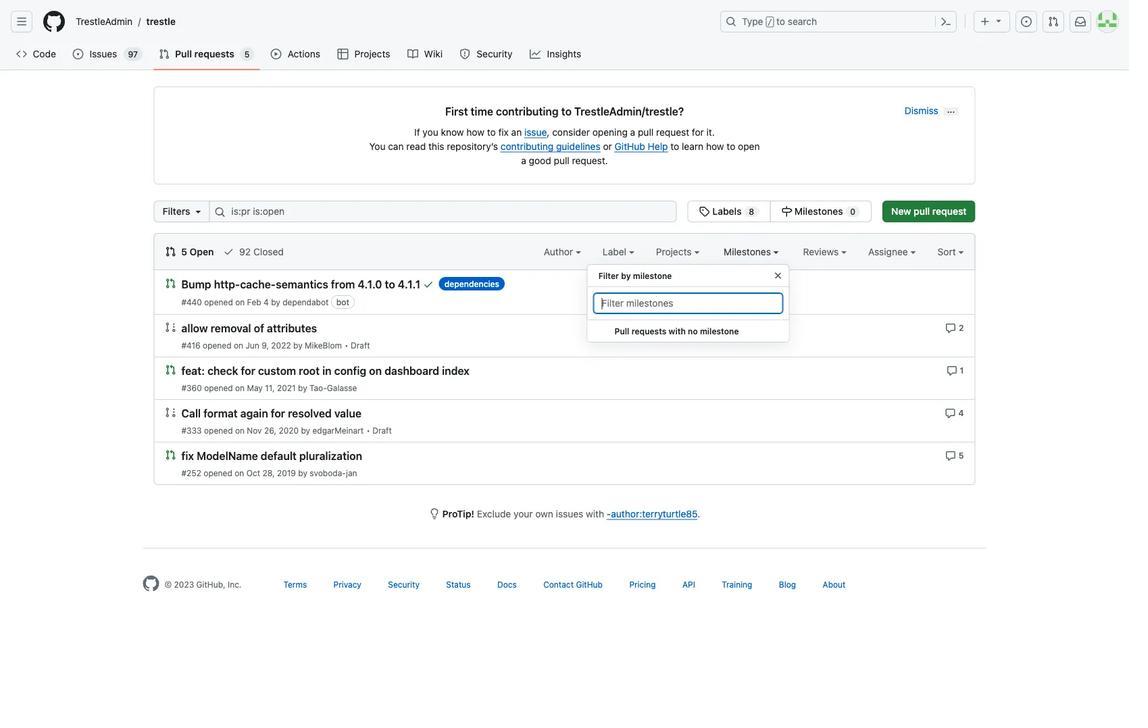 Task type: locate. For each thing, give the bounding box(es) containing it.
0 horizontal spatial draft link
[[351, 341, 370, 350]]

#416
[[182, 341, 201, 350]]

trestleadmin / trestle
[[76, 16, 176, 27]]

2 vertical spatial for
[[271, 407, 285, 420]]

issue opened image left issues
[[73, 49, 83, 59]]

milestones inside issue element
[[795, 206, 844, 217]]

semantics
[[276, 278, 328, 291]]

0 horizontal spatial how
[[467, 126, 485, 138]]

security
[[477, 48, 513, 59], [388, 580, 420, 590]]

on
[[235, 297, 245, 307], [234, 341, 243, 350], [369, 365, 382, 378], [235, 383, 245, 393], [235, 426, 245, 435], [235, 469, 244, 478]]

contact github link
[[544, 580, 603, 590]]

draft link for allow removal of attributes
[[351, 341, 370, 350]]

to left open
[[727, 141, 736, 152]]

1 vertical spatial how
[[707, 141, 725, 152]]

blog link
[[779, 580, 797, 590]]

1 vertical spatial open pull request element
[[165, 364, 176, 376]]

1 horizontal spatial request
[[933, 206, 967, 217]]

on right config
[[369, 365, 382, 378]]

new
[[892, 206, 912, 217]]

filters button
[[154, 201, 210, 222]]

requests left no
[[632, 327, 667, 336]]

• right edgarmeinart link
[[367, 426, 370, 435]]

security right shield image
[[477, 48, 513, 59]]

draft
[[351, 341, 370, 350], [373, 426, 392, 435]]

2021
[[277, 383, 296, 393]]

code
[[33, 48, 56, 59]]

github right contact
[[576, 580, 603, 590]]

1 open pull request element from the top
[[165, 278, 176, 289]]

0 horizontal spatial milestones
[[724, 246, 774, 257]]

fix up #252
[[182, 450, 194, 463]]

draft pull request image left allow
[[165, 322, 176, 333]]

labels 8
[[710, 206, 755, 217]]

milestones right milestone icon
[[795, 206, 844, 217]]

by left tao-
[[298, 383, 307, 393]]

jan
[[346, 469, 357, 478]]

0 horizontal spatial for
[[241, 365, 255, 378]]

a
[[631, 126, 636, 138], [522, 155, 527, 166]]

you
[[423, 126, 439, 138]]

by right 2022
[[293, 341, 303, 350]]

2 horizontal spatial for
[[692, 126, 704, 138]]

1 vertical spatial pull
[[615, 327, 630, 336]]

security link left graph icon
[[454, 44, 519, 64]]

18 / 18 checks ok image
[[423, 279, 434, 290]]

open pull request element left the bump
[[165, 278, 176, 289]]

git pull request image left 5 open
[[165, 246, 176, 257]]

triangle down image left search icon
[[193, 206, 204, 217]]

1 draft pull request image from the top
[[165, 322, 176, 333]]

author
[[544, 246, 576, 257]]

a down 'you can read this repository's contributing guidelines or github help'
[[522, 155, 527, 166]]

2023
[[174, 580, 194, 590]]

2 open pull request image from the top
[[165, 450, 176, 461]]

requests left play icon
[[194, 48, 234, 59]]

comment image inside 5 link
[[946, 451, 957, 462]]

custom
[[258, 365, 296, 378]]

1 vertical spatial milestone
[[700, 327, 739, 336]]

1 vertical spatial a
[[522, 155, 527, 166]]

allow removal of attributes #416             opened on jun 9, 2022 by mikeblom • draft
[[182, 322, 370, 350]]

2022
[[271, 341, 291, 350]]

pull for pull requests with no milestone
[[615, 327, 630, 336]]

request inside the new pull request link
[[933, 206, 967, 217]]

0 vertical spatial request
[[657, 126, 690, 138]]

2 vertical spatial open pull request element
[[165, 450, 176, 461]]

milestone image
[[782, 206, 793, 217]]

by right 2019
[[298, 469, 308, 478]]

git pull request image
[[159, 49, 170, 59], [165, 246, 176, 257]]

dependabot
[[283, 297, 329, 307]]

/ inside the type / to search
[[768, 18, 773, 27]]

for inside feat: check for custom root in config on dashboard index #360             opened on may 11, 2021 by tao-galasse
[[241, 365, 255, 378]]

pull right new at the right top
[[914, 206, 930, 217]]

1 vertical spatial with
[[586, 508, 604, 520]]

milestones button
[[724, 245, 779, 259]]

for up 26,
[[271, 407, 285, 420]]

0 vertical spatial open pull request element
[[165, 278, 176, 289]]

open pull request image for bump http-cache-semantics from 4.1.0 to 4.1.1
[[165, 278, 176, 289]]

you can read this repository's contributing guidelines or github help
[[369, 141, 668, 152]]

resolved
[[288, 407, 332, 420]]

1 vertical spatial draft pull request image
[[165, 407, 176, 418]]

0 horizontal spatial 5
[[181, 246, 187, 257]]

1 vertical spatial request
[[933, 206, 967, 217]]

contributing up issue link
[[496, 105, 559, 118]]

1 vertical spatial github
[[576, 580, 603, 590]]

open pull request image left the bump
[[165, 278, 176, 289]]

sort
[[938, 246, 957, 257]]

fix
[[499, 126, 509, 138], [182, 450, 194, 463]]

0 horizontal spatial requests
[[194, 48, 234, 59]]

1 vertical spatial security link
[[388, 580, 420, 590]]

0 vertical spatial security
[[477, 48, 513, 59]]

galasse
[[327, 383, 357, 393]]

4 right feb
[[264, 297, 269, 307]]

2 horizontal spatial 5
[[959, 451, 964, 460]]

pluralization
[[299, 450, 362, 463]]

• right mikeblom
[[345, 341, 349, 350]]

1 horizontal spatial requests
[[632, 327, 667, 336]]

2 vertical spatial 5
[[959, 451, 964, 460]]

0 vertical spatial draft link
[[351, 341, 370, 350]]

for up "may" in the left bottom of the page
[[241, 365, 255, 378]]

jun
[[246, 341, 260, 350]]

issue link
[[525, 126, 547, 138]]

contributing down issue
[[501, 141, 554, 152]]

no
[[688, 327, 698, 336]]

draft pull request image left call
[[165, 407, 176, 418]]

on left "may" in the left bottom of the page
[[235, 383, 245, 393]]

milestone down projects popup button
[[633, 271, 672, 281]]

requests for pull requests
[[194, 48, 234, 59]]

bump http-cache-semantics from 4.1.0 to 4.1.1
[[182, 278, 421, 291]]

by right feb
[[271, 297, 280, 307]]

new pull request link
[[883, 201, 976, 222]]

on left oct
[[235, 469, 244, 478]]

learn
[[682, 141, 704, 152]]

0 vertical spatial open pull request image
[[165, 278, 176, 289]]

opened down the format
[[204, 426, 233, 435]]

with inside menu
[[669, 327, 686, 336]]

nov
[[247, 426, 262, 435]]

1 horizontal spatial a
[[631, 126, 636, 138]]

1 horizontal spatial milestones
[[795, 206, 844, 217]]

2 draft pull request element from the top
[[165, 407, 176, 418]]

1 horizontal spatial security
[[477, 48, 513, 59]]

issues
[[90, 48, 117, 59]]

comment image
[[946, 408, 956, 419], [946, 451, 957, 462]]

0 vertical spatial comment image
[[946, 408, 956, 419]]

a up github help link
[[631, 126, 636, 138]]

2 draft pull request image from the top
[[165, 407, 176, 418]]

1 comment image from the top
[[946, 408, 956, 419]]

of
[[254, 322, 264, 335]]

opened down removal
[[203, 341, 232, 350]]

2 open pull request element from the top
[[165, 364, 176, 376]]

graph image
[[530, 49, 541, 59]]

0 vertical spatial projects
[[355, 48, 390, 59]]

this
[[429, 141, 445, 152]]

1 horizontal spatial github
[[615, 141, 646, 152]]

draft pull request image
[[165, 322, 176, 333], [165, 407, 176, 418]]

comment image up 5 link
[[946, 408, 956, 419]]

triangle down image right plus icon in the top right of the page
[[994, 15, 1005, 26]]

1 draft pull request element from the top
[[165, 322, 176, 333]]

draft pull request element
[[165, 322, 176, 333], [165, 407, 176, 418]]

0 vertical spatial a
[[631, 126, 636, 138]]

on left jun
[[234, 341, 243, 350]]

0 horizontal spatial milestone
[[633, 271, 672, 281]]

menu
[[587, 259, 790, 354]]

draft pull request image for allow removal of attributes
[[165, 322, 176, 333]]

issue element
[[688, 201, 872, 222]]

1 open pull request image from the top
[[165, 278, 176, 289]]

1 horizontal spatial /
[[768, 18, 773, 27]]

projects up filter by milestone
[[656, 246, 695, 257]]

4.1.1
[[398, 278, 421, 291]]

search image
[[215, 207, 225, 218]]

4 link
[[946, 407, 964, 419]]

0 vertical spatial draft pull request element
[[165, 322, 176, 333]]

1 vertical spatial contributing
[[501, 141, 554, 152]]

pull
[[638, 126, 654, 138], [554, 155, 570, 166], [914, 206, 930, 217]]

9,
[[262, 341, 269, 350]]

new pull request
[[892, 206, 967, 217]]

5 left play icon
[[245, 49, 250, 59]]

pull down filter by milestone
[[615, 327, 630, 336]]

2 horizontal spatial pull
[[914, 206, 930, 217]]

to right help
[[671, 141, 680, 152]]

close menu image
[[773, 270, 784, 281]]

1 horizontal spatial milestone
[[700, 327, 739, 336]]

comment image left 1
[[947, 366, 958, 376]]

milestones
[[795, 206, 844, 217], [724, 246, 774, 257]]

1 vertical spatial issue opened image
[[73, 49, 83, 59]]

/ right type at the right of the page
[[768, 18, 773, 27]]

1 horizontal spatial for
[[271, 407, 285, 420]]

comment image for 5
[[946, 451, 957, 462]]

tao-
[[310, 383, 327, 393]]

open pull request element for feat: check for custom root in config on dashboard index
[[165, 364, 176, 376]]

a inside to learn how to open a good pull request.
[[522, 155, 527, 166]]

play image
[[271, 49, 282, 59]]

time
[[471, 105, 494, 118]]

issue opened image
[[1022, 16, 1032, 27], [73, 49, 83, 59]]

opened inside call format again for resolved value #333             opened on nov 26, 2020 by edgarmeinart • draft
[[204, 426, 233, 435]]

0 horizontal spatial pull
[[175, 48, 192, 59]]

issue opened image for the top git pull request image
[[73, 49, 83, 59]]

1 vertical spatial draft
[[373, 426, 392, 435]]

1 vertical spatial security
[[388, 580, 420, 590]]

draft link up config
[[351, 341, 370, 350]]

comment image inside 4 link
[[946, 408, 956, 419]]

security left the status link
[[388, 580, 420, 590]]

request
[[657, 126, 690, 138], [933, 206, 967, 217]]

on left nov
[[235, 426, 245, 435]]

by right 2020
[[301, 426, 310, 435]]

for left it.
[[692, 126, 704, 138]]

0 horizontal spatial issue opened image
[[73, 49, 83, 59]]

0 horizontal spatial security link
[[388, 580, 420, 590]]

1 horizontal spatial pull
[[638, 126, 654, 138]]

request up help
[[657, 126, 690, 138]]

with left no
[[669, 327, 686, 336]]

git pull request image right 97
[[159, 49, 170, 59]]

draft up config
[[351, 341, 370, 350]]

command palette image
[[941, 16, 952, 27]]

shield image
[[460, 49, 470, 59]]

5 open link
[[165, 245, 214, 259]]

book image
[[408, 49, 418, 59]]

1 vertical spatial comment image
[[946, 451, 957, 462]]

Issues search field
[[209, 201, 677, 222]]

1 vertical spatial draft link
[[373, 426, 392, 435]]

projects right table image
[[355, 48, 390, 59]]

milestones up close menu icon
[[724, 246, 774, 257]]

1 vertical spatial 4
[[959, 408, 964, 418]]

docs link
[[498, 580, 517, 590]]

menu containing filter by milestone
[[587, 259, 790, 354]]

allow removal of attributes link
[[182, 322, 317, 335]]

projects button
[[656, 245, 700, 259]]

draft inside call format again for resolved value #333             opened on nov 26, 2020 by edgarmeinart • draft
[[373, 426, 392, 435]]

to left search
[[777, 16, 786, 27]]

labels
[[713, 206, 742, 217]]

issue opened image left git pull request icon
[[1022, 16, 1032, 27]]

actions
[[288, 48, 320, 59]]

triangle down image
[[994, 15, 1005, 26], [193, 206, 204, 217]]

status
[[446, 580, 471, 590]]

0 vertical spatial requests
[[194, 48, 234, 59]]

opened down check
[[204, 383, 233, 393]]

/ left trestle
[[138, 16, 141, 27]]

comment image left 2
[[946, 323, 957, 334]]

draft pull request element left call
[[165, 407, 176, 418]]

exclude
[[477, 508, 511, 520]]

milestones inside "popup button"
[[724, 246, 774, 257]]

1 horizontal spatial draft link
[[373, 426, 392, 435]]

1 horizontal spatial draft
[[373, 426, 392, 435]]

1 horizontal spatial how
[[707, 141, 725, 152]]

guidelines
[[556, 141, 601, 152]]

draft right edgarmeinart link
[[373, 426, 392, 435]]

draft link right edgarmeinart link
[[373, 426, 392, 435]]

opened down modelname
[[204, 469, 232, 478]]

trestleadmin/trestle?
[[575, 105, 684, 118]]

security link left the status link
[[388, 580, 420, 590]]

with left -
[[586, 508, 604, 520]]

on inside allow removal of attributes #416             opened on jun 9, 2022 by mikeblom • draft
[[234, 341, 243, 350]]

pull down trestle link
[[175, 48, 192, 59]]

github right or
[[615, 141, 646, 152]]

status link
[[446, 580, 471, 590]]

request up sort
[[933, 206, 967, 217]]

repository's
[[447, 141, 498, 152]]

opened inside feat: check for custom root in config on dashboard index #360             opened on may 11, 2021 by tao-galasse
[[204, 383, 233, 393]]

1 vertical spatial triangle down image
[[193, 206, 204, 217]]

Search all issues text field
[[209, 201, 677, 222]]

1 vertical spatial fix
[[182, 450, 194, 463]]

list
[[70, 11, 713, 32]]

0 vertical spatial github
[[615, 141, 646, 152]]

0 horizontal spatial request
[[657, 126, 690, 138]]

92 closed link
[[223, 245, 284, 259]]

None search field
[[154, 201, 872, 222]]

how inside to learn how to open a good pull request.
[[707, 141, 725, 152]]

0 vertical spatial draft pull request image
[[165, 322, 176, 333]]

comment image inside 1 link
[[947, 366, 958, 376]]

0 vertical spatial with
[[669, 327, 686, 336]]

5 left open
[[181, 246, 187, 257]]

1 horizontal spatial with
[[669, 327, 686, 336]]

bump
[[182, 278, 211, 291]]

5 down 4 link
[[959, 451, 964, 460]]

projects inside popup button
[[656, 246, 695, 257]]

draft link for call format again for resolved value
[[373, 426, 392, 435]]

milestone right no
[[700, 327, 739, 336]]

• inside allow removal of attributes #416             opened on jun 9, 2022 by mikeblom • draft
[[345, 341, 349, 350]]

mikeblom
[[305, 341, 342, 350]]

1 vertical spatial for
[[241, 365, 255, 378]]

to up "if you know how to fix an issue ,           consider opening a pull request for it."
[[562, 105, 572, 118]]

0 horizontal spatial pull
[[554, 155, 570, 166]]

dismiss
[[905, 105, 939, 116]]

1 horizontal spatial fix
[[499, 126, 509, 138]]

comment image
[[946, 323, 957, 334], [947, 366, 958, 376]]

0 horizontal spatial projects
[[355, 48, 390, 59]]

0 vertical spatial triangle down image
[[994, 15, 1005, 26]]

comment image inside 2 link
[[946, 323, 957, 334]]

0 horizontal spatial security
[[388, 580, 420, 590]]

wiki
[[424, 48, 443, 59]]

0 vertical spatial comment image
[[946, 323, 957, 334]]

1 vertical spatial •
[[367, 426, 370, 435]]

pull up github help link
[[638, 126, 654, 138]]

0 vertical spatial milestone
[[633, 271, 672, 281]]

0 horizontal spatial fix
[[182, 450, 194, 463]]

1 horizontal spatial pull
[[615, 327, 630, 336]]

/ inside 'trestleadmin / trestle'
[[138, 16, 141, 27]]

0 horizontal spatial •
[[345, 341, 349, 350]]

how down it.
[[707, 141, 725, 152]]

attributes
[[267, 322, 317, 335]]

0 vertical spatial pull
[[638, 126, 654, 138]]

to left 4.1.1
[[385, 278, 395, 291]]

requests
[[194, 48, 234, 59], [632, 327, 667, 336]]

open pull request image left modelname
[[165, 450, 176, 461]]

1 vertical spatial projects
[[656, 246, 695, 257]]

1 vertical spatial draft pull request element
[[165, 407, 176, 418]]

open pull request image
[[165, 365, 176, 376]]

open pull request element
[[165, 278, 176, 289], [165, 364, 176, 376], [165, 450, 176, 461]]

open pull request image
[[165, 278, 176, 289], [165, 450, 176, 461]]

code link
[[11, 44, 62, 64]]

Filter milestones text field
[[593, 293, 784, 314]]

fix left an
[[499, 126, 509, 138]]

0 vertical spatial 4
[[264, 297, 269, 307]]

to
[[777, 16, 786, 27], [562, 105, 572, 118], [487, 126, 496, 138], [671, 141, 680, 152], [727, 141, 736, 152], [385, 278, 395, 291]]

1 vertical spatial pull
[[554, 155, 570, 166]]

1 vertical spatial comment image
[[947, 366, 958, 376]]

draft pull request element for call format again for resolved value
[[165, 407, 176, 418]]

github
[[615, 141, 646, 152], [576, 580, 603, 590]]

pull down contributing guidelines link
[[554, 155, 570, 166]]

1 horizontal spatial security link
[[454, 44, 519, 64]]

3 open pull request element from the top
[[165, 450, 176, 461]]

comment image down 4 link
[[946, 451, 957, 462]]

28,
[[263, 469, 275, 478]]

1 horizontal spatial 5
[[245, 49, 250, 59]]

terms link
[[284, 580, 307, 590]]

milestones 0
[[793, 206, 856, 217]]

0 vertical spatial pull
[[175, 48, 192, 59]]

2 comment image from the top
[[946, 451, 957, 462]]

1 horizontal spatial projects
[[656, 246, 695, 257]]

0
[[851, 207, 856, 217]]

by inside allow removal of attributes #416             opened on jun 9, 2022 by mikeblom • draft
[[293, 341, 303, 350]]

1 vertical spatial open pull request image
[[165, 450, 176, 461]]

0 vertical spatial fix
[[499, 126, 509, 138]]

open pull request element left feat:
[[165, 364, 176, 376]]

draft pull request element left allow
[[165, 322, 176, 333]]

tag image
[[700, 206, 710, 217]]

homepage image
[[143, 576, 159, 592]]

0 vertical spatial draft
[[351, 341, 370, 350]]

oct
[[247, 469, 260, 478]]

open
[[738, 141, 760, 152]]

1 vertical spatial requests
[[632, 327, 667, 336]]

opened inside fix modelname default pluralization #252             opened on oct 28, 2019 by svoboda-jan
[[204, 469, 232, 478]]

•
[[345, 341, 349, 350], [367, 426, 370, 435]]

actions link
[[265, 44, 327, 64]]

how up repository's on the left of the page
[[467, 126, 485, 138]]

1 vertical spatial git pull request image
[[165, 246, 176, 257]]

pull
[[175, 48, 192, 59], [615, 327, 630, 336]]

0 horizontal spatial a
[[522, 155, 527, 166]]

4 down 1
[[959, 408, 964, 418]]

open pull request element left modelname
[[165, 450, 176, 461]]

open pull request element for fix modelname default pluralization
[[165, 450, 176, 461]]

assignee button
[[869, 245, 917, 259]]



Task type: describe. For each thing, give the bounding box(es) containing it.
check
[[208, 365, 238, 378]]

#440
[[182, 297, 202, 307]]

light bulb image
[[429, 509, 440, 520]]

wiki link
[[402, 44, 449, 64]]

1 horizontal spatial 4
[[959, 408, 964, 418]]

again
[[240, 407, 268, 420]]

git pull request image
[[1049, 16, 1059, 27]]

by inside fix modelname default pluralization #252             opened on oct 28, 2019 by svoboda-jan
[[298, 469, 308, 478]]

homepage image
[[43, 11, 65, 32]]

#333
[[182, 426, 202, 435]]

dashboard
[[385, 365, 440, 378]]

check image
[[223, 246, 234, 257]]

pull for pull requests
[[175, 48, 192, 59]]

author button
[[544, 245, 581, 259]]

protip!
[[443, 508, 475, 520]]

by inside feat: check for custom root in config on dashboard index #360             opened on may 11, 2021 by tao-galasse
[[298, 383, 307, 393]]

pull requests with no milestone link
[[588, 320, 789, 343]]

git pull request image inside the 5 open link
[[165, 246, 176, 257]]

trestle
[[146, 16, 176, 27]]

draft pull request image for call format again for resolved value
[[165, 407, 176, 418]]

on inside fix modelname default pluralization #252             opened on oct 28, 2019 by svoboda-jan
[[235, 469, 244, 478]]

by right filter
[[622, 271, 631, 281]]

#440             opened on feb 4 by dependabot
[[182, 297, 329, 307]]

removal
[[211, 322, 251, 335]]

call format again for resolved value #333             opened on nov 26, 2020 by edgarmeinart • draft
[[182, 407, 392, 435]]

0 vertical spatial git pull request image
[[159, 49, 170, 59]]

pull requests
[[175, 48, 234, 59]]

open pull request image for fix modelname default pluralization
[[165, 450, 176, 461]]

opening
[[593, 126, 628, 138]]

draft inside allow removal of attributes #416             opened on jun 9, 2022 by mikeblom • draft
[[351, 341, 370, 350]]

protip! exclude your own issues with -author:terryturtle85 .
[[443, 508, 701, 520]]

milestones for milestones
[[724, 246, 774, 257]]

0 vertical spatial how
[[467, 126, 485, 138]]

or
[[603, 141, 612, 152]]

by inside call format again for resolved value #333             opened on nov 26, 2020 by edgarmeinart • draft
[[301, 426, 310, 435]]

0 vertical spatial for
[[692, 126, 704, 138]]

may
[[247, 383, 263, 393]]

notifications image
[[1076, 16, 1087, 27]]

feat: check for custom root in config on dashboard index #360             opened on may 11, 2021 by tao-galasse
[[182, 365, 470, 393]]

5 open
[[179, 246, 214, 257]]

consider
[[553, 126, 590, 138]]

config
[[334, 365, 367, 378]]

92 closed
[[237, 246, 284, 257]]

for inside call format again for resolved value #333             opened on nov 26, 2020 by edgarmeinart • draft
[[271, 407, 285, 420]]

© 2023 github, inc.
[[165, 580, 242, 590]]

http-
[[214, 278, 240, 291]]

1 link
[[947, 364, 964, 376]]

milestones for milestones 0
[[795, 206, 844, 217]]

value
[[335, 407, 362, 420]]

index
[[442, 365, 470, 378]]

0 horizontal spatial 4
[[264, 297, 269, 307]]

api
[[683, 580, 696, 590]]

dependabot link
[[283, 297, 329, 307]]

• inside call format again for resolved value #333             opened on nov 26, 2020 by edgarmeinart • draft
[[367, 426, 370, 435]]

2 link
[[946, 322, 964, 334]]

pull inside to learn how to open a good pull request.
[[554, 155, 570, 166]]

#252
[[182, 469, 201, 478]]

assignee
[[869, 246, 911, 257]]

comment image for 4
[[946, 408, 956, 419]]

mikeblom link
[[305, 341, 342, 350]]

requests for pull requests with no milestone
[[632, 327, 667, 336]]

0 horizontal spatial github
[[576, 580, 603, 590]]

opened inside allow removal of attributes #416             opened on jun 9, 2022 by mikeblom • draft
[[203, 341, 232, 350]]

reviews button
[[804, 245, 847, 259]]

format
[[204, 407, 238, 420]]

label
[[603, 246, 629, 257]]

dismiss ...
[[905, 105, 956, 116]]

to down time
[[487, 126, 496, 138]]

2019
[[277, 469, 296, 478]]

1 horizontal spatial triangle down image
[[994, 15, 1005, 26]]

draft pull request element for allow removal of attributes
[[165, 322, 176, 333]]

/ for trestleadmin
[[138, 16, 141, 27]]

modelname
[[197, 450, 258, 463]]

filters
[[163, 206, 190, 217]]

call
[[182, 407, 201, 420]]

from
[[331, 278, 355, 291]]

issue
[[525, 126, 547, 138]]

pricing
[[630, 580, 656, 590]]

/ for type
[[768, 18, 773, 27]]

type
[[742, 16, 764, 27]]

11,
[[265, 383, 275, 393]]

issue opened image for git pull request icon
[[1022, 16, 1032, 27]]

0 horizontal spatial with
[[586, 508, 604, 520]]

label button
[[603, 245, 635, 259]]

plus image
[[980, 16, 991, 27]]

92
[[239, 246, 251, 257]]

first time contributing to trestleadmin/trestle?
[[445, 105, 684, 118]]

read
[[407, 141, 426, 152]]

author:terryturtle85
[[611, 508, 698, 520]]

comment image for 1
[[947, 366, 958, 376]]

insights
[[547, 48, 582, 59]]

pull requests with no milestone
[[615, 327, 739, 336]]

training
[[722, 580, 753, 590]]

code image
[[16, 49, 27, 59]]

fix modelname default pluralization #252             opened on oct 28, 2019 by svoboda-jan
[[182, 450, 362, 478]]

0 vertical spatial contributing
[[496, 105, 559, 118]]

root
[[299, 365, 320, 378]]

none search field containing filters
[[154, 201, 872, 222]]

open pull request element for bump http-cache-semantics from 4.1.0 to 4.1.1
[[165, 278, 176, 289]]

first
[[445, 105, 468, 118]]

type / to search
[[742, 16, 818, 27]]

help
[[648, 141, 668, 152]]

on inside call format again for resolved value #333             opened on nov 26, 2020 by edgarmeinart • draft
[[235, 426, 245, 435]]

docs
[[498, 580, 517, 590]]

triangle down image inside filters 'popup button'
[[193, 206, 204, 217]]

2 vertical spatial pull
[[914, 206, 930, 217]]

filter by milestone
[[599, 271, 672, 281]]

dependencies
[[445, 279, 500, 289]]

table image
[[338, 49, 348, 59]]

feat: check for custom root in config on dashboard index link
[[182, 365, 470, 378]]

can
[[388, 141, 404, 152]]

list containing trestleadmin / trestle
[[70, 11, 713, 32]]

blog
[[779, 580, 797, 590]]

good
[[529, 155, 552, 166]]

allow
[[182, 322, 208, 335]]

about
[[823, 580, 846, 590]]

request.
[[572, 155, 608, 166]]

0 vertical spatial 5
[[245, 49, 250, 59]]

comment image for 2
[[946, 323, 957, 334]]

sort button
[[938, 245, 964, 259]]

fix inside fix modelname default pluralization #252             opened on oct 28, 2019 by svoboda-jan
[[182, 450, 194, 463]]

opened down http-
[[204, 297, 233, 307]]

projects link
[[332, 44, 397, 64]]

1 vertical spatial 5
[[181, 246, 187, 257]]

open
[[190, 246, 214, 257]]

cache-
[[240, 278, 276, 291]]

on left feb
[[235, 297, 245, 307]]

2
[[959, 323, 964, 333]]

issues
[[556, 508, 584, 520]]

own
[[536, 508, 554, 520]]



Task type: vqa. For each thing, say whether or not it's contained in the screenshot.
http-
yes



